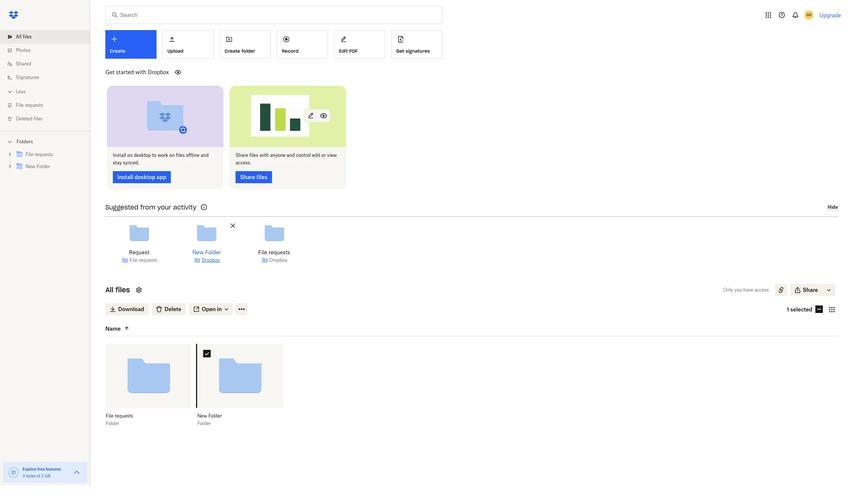 Task type: locate. For each thing, give the bounding box(es) containing it.
1 vertical spatial with
[[260, 152, 269, 158]]

create folder
[[225, 48, 255, 54]]

new inside new folder folder
[[197, 414, 207, 419]]

upgrade
[[820, 12, 842, 18]]

dropbox
[[148, 69, 169, 75], [202, 258, 220, 263], [269, 258, 288, 263]]

explore free features 0 bytes of 2 gb
[[23, 467, 61, 479]]

files left offline
[[176, 152, 185, 158]]

name button
[[105, 324, 169, 333]]

folder, file requests row
[[106, 344, 191, 432]]

install down synced.
[[118, 174, 133, 180]]

files up photos
[[23, 34, 32, 40]]

desktop
[[134, 152, 151, 158], [135, 174, 156, 180]]

dropbox link
[[202, 257, 220, 264], [269, 257, 288, 264]]

1 selected
[[788, 307, 813, 313]]

2 vertical spatial share
[[804, 287, 819, 293]]

0 vertical spatial all files
[[16, 34, 32, 40]]

shared link
[[6, 57, 90, 71]]

files left folder settings icon
[[116, 286, 130, 294]]

0 horizontal spatial all files
[[16, 34, 32, 40]]

edit pdf button
[[334, 30, 386, 59]]

request
[[129, 249, 149, 256]]

all files left folder settings icon
[[105, 286, 130, 294]]

share files button
[[236, 171, 272, 183]]

on up synced.
[[127, 152, 133, 158]]

install
[[113, 152, 126, 158], [118, 174, 133, 180]]

0 vertical spatial install
[[113, 152, 126, 158]]

download
[[118, 306, 144, 312]]

1 horizontal spatial create
[[225, 48, 240, 54]]

with
[[135, 69, 146, 75], [260, 152, 269, 158]]

stay
[[113, 160, 122, 166]]

0 horizontal spatial on
[[127, 152, 133, 158]]

and inside share files with anyone and control edit or view access.
[[287, 152, 295, 158]]

0 horizontal spatial create
[[110, 48, 126, 54]]

offline
[[186, 152, 200, 158]]

2 horizontal spatial dropbox
[[269, 258, 288, 263]]

1 horizontal spatial new folder link
[[193, 248, 221, 257]]

install for install desktop app
[[118, 174, 133, 180]]

share button
[[791, 284, 823, 296]]

1 vertical spatial share
[[240, 174, 256, 180]]

1 horizontal spatial on
[[169, 152, 175, 158]]

new folder link
[[15, 162, 84, 172], [193, 248, 221, 257]]

get inside button
[[397, 48, 405, 54]]

with left anyone
[[260, 152, 269, 158]]

all files up photos
[[16, 34, 32, 40]]

folder
[[37, 164, 50, 169], [205, 249, 221, 256], [209, 414, 222, 419], [106, 421, 119, 427], [197, 421, 211, 427]]

share up "access." on the top of the page
[[236, 152, 248, 158]]

1 vertical spatial install
[[118, 174, 133, 180]]

0 horizontal spatial all
[[16, 34, 22, 40]]

files
[[23, 34, 32, 40], [34, 116, 43, 122], [176, 152, 185, 158], [250, 152, 259, 158], [257, 174, 268, 180], [116, 286, 130, 294]]

with right started
[[135, 69, 146, 75]]

1 horizontal spatial with
[[260, 152, 269, 158]]

create inside popup button
[[110, 48, 126, 54]]

create up started
[[110, 48, 126, 54]]

on right the work on the top left of page
[[169, 152, 175, 158]]

0 horizontal spatial and
[[201, 152, 209, 158]]

install desktop app button
[[113, 171, 171, 183]]

access.
[[236, 160, 251, 166]]

and inside install on desktop to work on files offline and stay synced.
[[201, 152, 209, 158]]

0 vertical spatial with
[[135, 69, 146, 75]]

1 horizontal spatial get
[[397, 48, 405, 54]]

create folder button
[[220, 30, 271, 59]]

requests inside file requests folder
[[115, 414, 133, 419]]

upload button
[[163, 30, 214, 59]]

group
[[0, 147, 90, 179]]

upload
[[168, 48, 184, 54]]

less
[[16, 89, 26, 95]]

or
[[322, 152, 326, 158]]

desktop left app
[[135, 174, 156, 180]]

2 dropbox link from the left
[[269, 257, 288, 264]]

requests
[[25, 102, 43, 108], [35, 152, 53, 157], [269, 249, 290, 256], [139, 258, 157, 263], [115, 414, 133, 419]]

share down "access." on the top of the page
[[240, 174, 256, 180]]

folders button
[[0, 136, 90, 147]]

0 vertical spatial share
[[236, 152, 248, 158]]

0 vertical spatial get
[[397, 48, 405, 54]]

1 horizontal spatial dropbox link
[[269, 257, 288, 264]]

0
[[23, 474, 25, 479]]

share inside share files with anyone and control edit or view access.
[[236, 152, 248, 158]]

files down share files with anyone and control edit or view access.
[[257, 174, 268, 180]]

from
[[140, 204, 155, 211]]

features
[[46, 467, 61, 472]]

and left control
[[287, 152, 295, 158]]

gr
[[807, 12, 812, 17]]

0 horizontal spatial new folder link
[[15, 162, 84, 172]]

0 vertical spatial new folder link
[[15, 162, 84, 172]]

1 vertical spatial all
[[105, 286, 114, 294]]

1 vertical spatial desktop
[[135, 174, 156, 180]]

and
[[201, 152, 209, 158], [287, 152, 295, 158]]

share up selected in the right bottom of the page
[[804, 287, 819, 293]]

2
[[41, 474, 44, 479]]

dropbox for new
[[202, 258, 220, 263]]

with inside share files with anyone and control edit or view access.
[[260, 152, 269, 158]]

1 vertical spatial all files
[[105, 286, 130, 294]]

folder settings image
[[135, 286, 144, 295]]

1 horizontal spatial new folder
[[193, 249, 221, 256]]

1 on from the left
[[127, 152, 133, 158]]

you
[[735, 287, 743, 293]]

1 and from the left
[[201, 152, 209, 158]]

gb
[[45, 474, 51, 479]]

0 horizontal spatial new folder
[[26, 164, 50, 169]]

file requests
[[16, 102, 43, 108], [26, 152, 53, 157], [258, 249, 290, 256], [130, 258, 157, 263]]

share inside 'button'
[[240, 174, 256, 180]]

open in button
[[189, 303, 233, 315]]

new folder
[[26, 164, 50, 169], [193, 249, 221, 256]]

open
[[202, 306, 216, 312]]

only you have access
[[724, 287, 770, 293]]

desktop left to
[[134, 152, 151, 158]]

folder, new folder row
[[197, 344, 283, 432]]

all up photos
[[16, 34, 22, 40]]

get started with dropbox
[[105, 69, 169, 75]]

hide button
[[828, 205, 839, 211]]

deleted files
[[16, 116, 43, 122]]

install desktop app
[[118, 174, 167, 180]]

create for create
[[110, 48, 126, 54]]

2 vertical spatial new
[[197, 414, 207, 419]]

0 vertical spatial desktop
[[134, 152, 151, 158]]

1 horizontal spatial and
[[287, 152, 295, 158]]

in
[[217, 306, 222, 312]]

0 horizontal spatial dropbox link
[[202, 257, 220, 264]]

suggested from your activity
[[105, 204, 197, 211]]

1 vertical spatial new folder
[[193, 249, 221, 256]]

1 horizontal spatial all
[[105, 286, 114, 294]]

1 horizontal spatial dropbox
[[202, 258, 220, 263]]

all files
[[16, 34, 32, 40], [105, 286, 130, 294]]

install for install on desktop to work on files offline and stay synced.
[[113, 152, 126, 158]]

0 vertical spatial all
[[16, 34, 22, 40]]

dropbox image
[[6, 8, 21, 23]]

anyone
[[270, 152, 286, 158]]

new
[[26, 164, 35, 169], [193, 249, 204, 256], [197, 414, 207, 419]]

file requests link
[[6, 99, 90, 112], [15, 150, 84, 160], [258, 248, 290, 257], [130, 257, 157, 264]]

files up "access." on the top of the page
[[250, 152, 259, 158]]

create
[[225, 48, 240, 54], [110, 48, 126, 54]]

1 vertical spatial get
[[105, 69, 115, 75]]

share
[[236, 152, 248, 158], [240, 174, 256, 180], [804, 287, 819, 293]]

install inside install desktop app button
[[118, 174, 133, 180]]

get left started
[[105, 69, 115, 75]]

free
[[38, 467, 45, 472]]

list
[[0, 26, 90, 131]]

file inside file requests folder
[[106, 414, 114, 419]]

files right deleted
[[34, 116, 43, 122]]

get
[[397, 48, 405, 54], [105, 69, 115, 75]]

install up "stay"
[[113, 152, 126, 158]]

open in
[[202, 306, 222, 312]]

create left folder
[[225, 48, 240, 54]]

with for started
[[135, 69, 146, 75]]

file
[[16, 102, 24, 108], [26, 152, 33, 157], [258, 249, 267, 256], [130, 258, 137, 263], [106, 414, 114, 419]]

all inside "link"
[[16, 34, 22, 40]]

files inside share files 'button'
[[257, 174, 268, 180]]

1 dropbox link from the left
[[202, 257, 220, 264]]

new folder button
[[197, 414, 267, 420]]

download button
[[105, 303, 149, 315]]

all
[[16, 34, 22, 40], [105, 286, 114, 294]]

0 horizontal spatial get
[[105, 69, 115, 75]]

and right offline
[[201, 152, 209, 158]]

all up download button
[[105, 286, 114, 294]]

edit
[[339, 48, 348, 54]]

2 and from the left
[[287, 152, 295, 158]]

get left the signatures
[[397, 48, 405, 54]]

on
[[127, 152, 133, 158], [169, 152, 175, 158]]

install inside install on desktop to work on files offline and stay synced.
[[113, 152, 126, 158]]

0 horizontal spatial with
[[135, 69, 146, 75]]

1 horizontal spatial all files
[[105, 286, 130, 294]]

view
[[327, 152, 337, 158]]

delete
[[165, 306, 182, 312]]

create inside button
[[225, 48, 240, 54]]

selected
[[791, 307, 813, 313]]



Task type: describe. For each thing, give the bounding box(es) containing it.
group containing file requests
[[0, 147, 90, 179]]

activity
[[173, 204, 197, 211]]

request link
[[129, 248, 149, 257]]

files inside all files "link"
[[23, 34, 32, 40]]

hide
[[828, 205, 839, 210]]

get for get signatures
[[397, 48, 405, 54]]

share for share files with anyone and control edit or view access.
[[236, 152, 248, 158]]

file requests button
[[106, 414, 175, 420]]

new folder folder
[[197, 414, 222, 427]]

suggested
[[105, 204, 139, 211]]

to
[[152, 152, 156, 158]]

delete button
[[152, 303, 186, 315]]

desktop inside install desktop app button
[[135, 174, 156, 180]]

0 vertical spatial new folder
[[26, 164, 50, 169]]

edit pdf
[[339, 48, 358, 54]]

signatures link
[[6, 71, 90, 84]]

list containing all files
[[0, 26, 90, 131]]

all files inside "link"
[[16, 34, 32, 40]]

1
[[788, 307, 790, 313]]

name
[[105, 325, 121, 332]]

all files list item
[[0, 30, 90, 44]]

Search text field
[[120, 11, 427, 19]]

install on desktop to work on files offline and stay synced.
[[113, 152, 209, 166]]

record
[[282, 48, 299, 54]]

app
[[157, 174, 167, 180]]

explore
[[23, 467, 37, 472]]

photos link
[[6, 44, 90, 57]]

get signatures
[[397, 48, 430, 54]]

quota usage element
[[8, 467, 20, 479]]

1 vertical spatial new folder link
[[193, 248, 221, 257]]

dropbox link for folder
[[202, 257, 220, 264]]

share files with anyone and control edit or view access.
[[236, 152, 337, 166]]

have
[[744, 287, 754, 293]]

control
[[296, 152, 311, 158]]

deleted
[[16, 116, 33, 122]]

your
[[157, 204, 171, 211]]

1 vertical spatial new
[[193, 249, 204, 256]]

upgrade link
[[820, 12, 842, 18]]

files inside share files with anyone and control edit or view access.
[[250, 152, 259, 158]]

0 vertical spatial new
[[26, 164, 35, 169]]

desktop inside install on desktop to work on files offline and stay synced.
[[134, 152, 151, 158]]

photos
[[16, 47, 30, 53]]

bytes
[[26, 474, 36, 479]]

record button
[[277, 30, 328, 59]]

only
[[724, 287, 734, 293]]

share files
[[240, 174, 268, 180]]

files inside install on desktop to work on files offline and stay synced.
[[176, 152, 185, 158]]

signatures
[[16, 75, 39, 80]]

access
[[755, 287, 770, 293]]

dropbox for file
[[269, 258, 288, 263]]

dropbox link for requests
[[269, 257, 288, 264]]

with for files
[[260, 152, 269, 158]]

synced.
[[123, 160, 139, 166]]

create for create folder
[[225, 48, 240, 54]]

files inside deleted files link
[[34, 116, 43, 122]]

work
[[158, 152, 168, 158]]

gr button
[[804, 9, 816, 21]]

deleted files link
[[6, 112, 90, 126]]

shared
[[16, 61, 31, 67]]

file requests folder
[[106, 414, 133, 427]]

share inside button
[[804, 287, 819, 293]]

2 on from the left
[[169, 152, 175, 158]]

started
[[116, 69, 134, 75]]

get for get started with dropbox
[[105, 69, 115, 75]]

all files link
[[6, 30, 90, 44]]

share for share files
[[240, 174, 256, 180]]

folder inside file requests folder
[[106, 421, 119, 427]]

of
[[37, 474, 40, 479]]

signatures
[[406, 48, 430, 54]]

folders
[[17, 139, 33, 145]]

edit
[[312, 152, 321, 158]]

folder
[[242, 48, 255, 54]]

0 horizontal spatial dropbox
[[148, 69, 169, 75]]

get signatures button
[[392, 30, 443, 59]]

less image
[[6, 88, 14, 96]]

pdf
[[350, 48, 358, 54]]

create button
[[105, 30, 157, 59]]



Task type: vqa. For each thing, say whether or not it's contained in the screenshot.
'days' inside You're getting new tools, more file protection, PLUS 2,000 GB of space for all your files. 12 days ago
no



